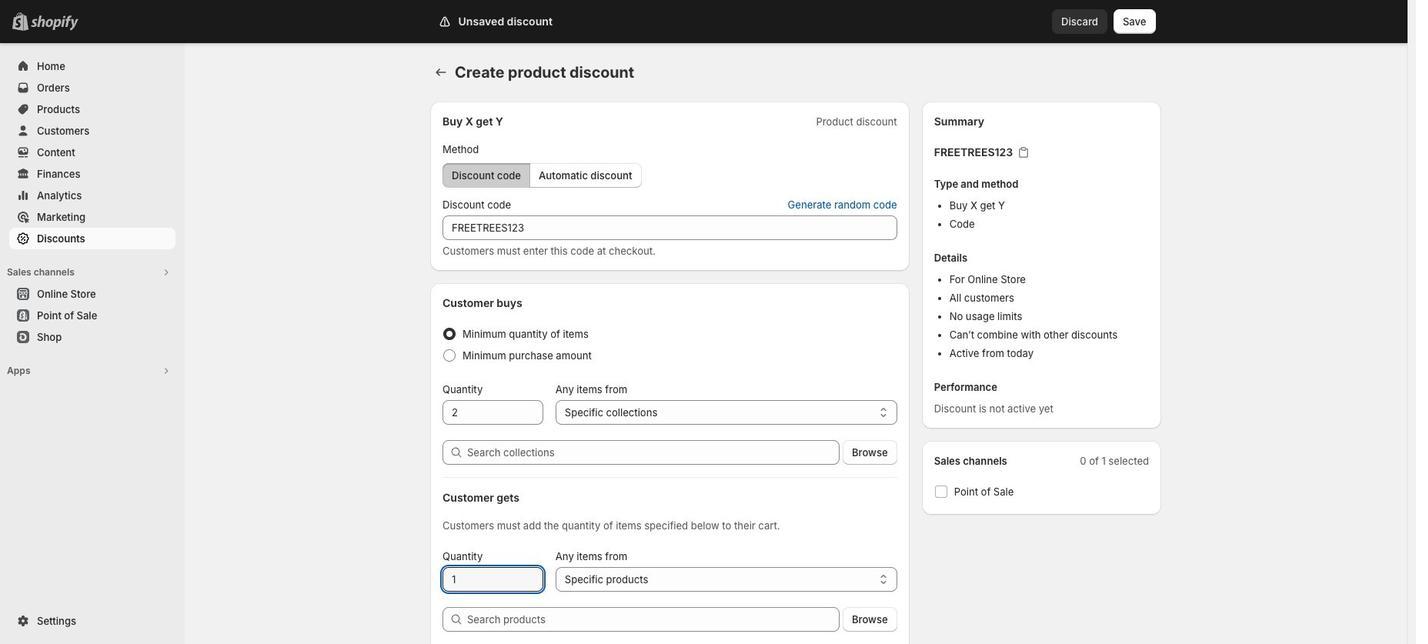 Task type: describe. For each thing, give the bounding box(es) containing it.
shopify image
[[31, 15, 79, 31]]

Search products text field
[[467, 607, 840, 632]]



Task type: vqa. For each thing, say whether or not it's contained in the screenshot.
search collections TEXT FIELD
yes



Task type: locate. For each thing, give the bounding box(es) containing it.
None text field
[[443, 216, 897, 240], [443, 400, 543, 425], [443, 567, 543, 592], [443, 216, 897, 240], [443, 400, 543, 425], [443, 567, 543, 592]]

Search collections text field
[[467, 440, 840, 465]]



